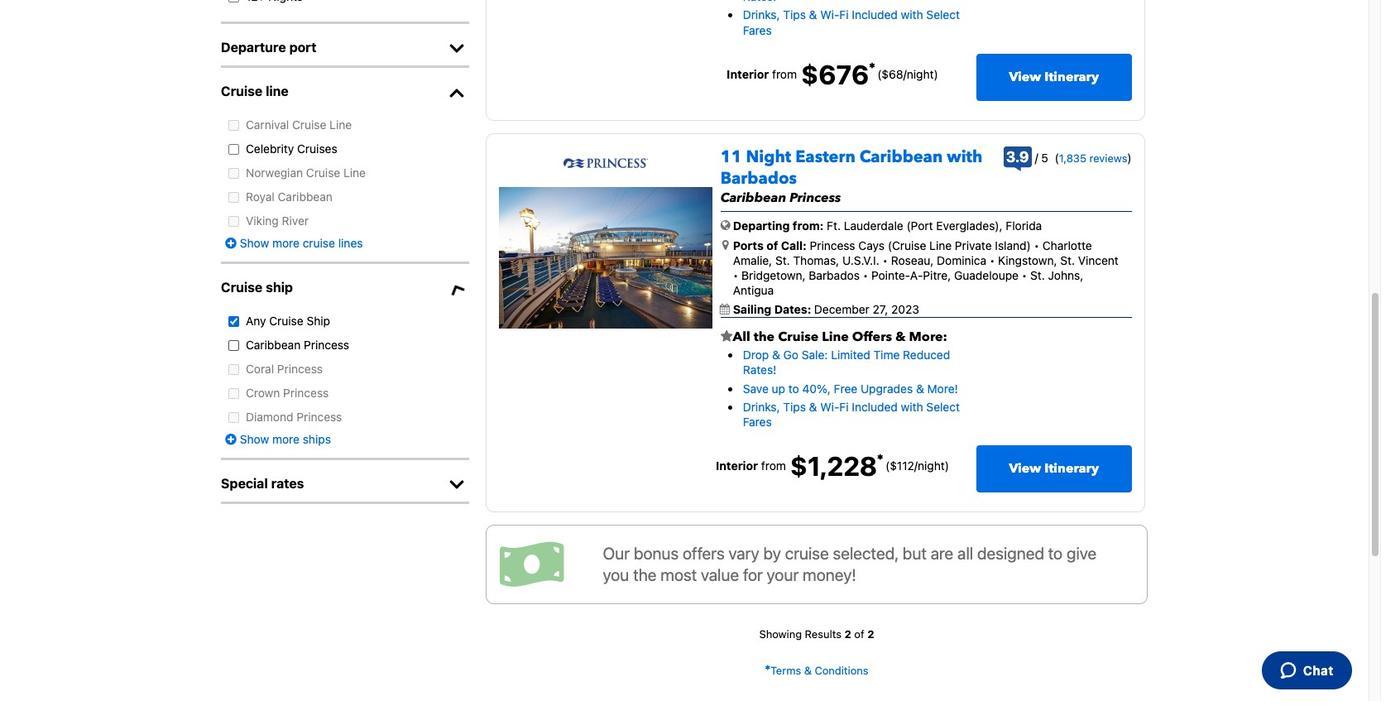 Task type: vqa. For each thing, say whether or not it's contained in the screenshot.
Amalie,
yes



Task type: describe. For each thing, give the bounding box(es) containing it.
lauderdale
[[844, 219, 904, 233]]

line up 'lines' in the top left of the page
[[344, 166, 366, 180]]

tips inside drinks, tips & wi-fi included with select fares
[[783, 8, 806, 22]]

wi- inside drop & go sale: limited time reduced rates! save up to 40%, free upgrades & more! drinks, tips & wi-fi included with select fares
[[821, 400, 840, 414]]

5
[[1042, 150, 1049, 164]]

drinks, inside drinks, tips & wi-fi included with select fares
[[743, 8, 780, 22]]

• down the amalie,
[[733, 268, 739, 282]]

Carnival Cruise Line checkbox
[[224, 120, 243, 131]]

caribbean princess image
[[499, 187, 713, 329]]

wi- inside drinks, tips & wi-fi included with select fares
[[821, 8, 840, 22]]

royal caribbean
[[246, 190, 333, 204]]

select inside drinks, tips & wi-fi included with select fares
[[927, 8, 960, 22]]

(
[[1055, 150, 1059, 164]]

1 vertical spatial of
[[855, 628, 865, 641]]

your
[[767, 565, 799, 584]]

viking river
[[246, 214, 309, 228]]

night
[[746, 145, 792, 168]]

december 27, 2023
[[815, 302, 920, 316]]

princess for diamond princess
[[297, 410, 342, 424]]

line
[[266, 84, 289, 99]]

1,835 reviews link
[[1059, 151, 1128, 164]]

view itinerary for $676
[[1010, 68, 1099, 86]]

all
[[958, 544, 974, 563]]

drop & go sale: limited time reduced rates! link
[[743, 348, 951, 377]]

give
[[1067, 544, 1097, 563]]

Caribbean Princess checkbox
[[224, 341, 243, 351]]

carnival
[[246, 118, 289, 132]]

view itinerary link for $1,228
[[977, 446, 1132, 493]]

cruise up caribbean princess
[[269, 314, 304, 328]]

chevron down image for departure port
[[445, 41, 469, 57]]

cruise up any cruise ship option
[[221, 280, 263, 295]]

interior for $1,228
[[716, 459, 758, 473]]

& left go
[[772, 348, 781, 362]]

antigua
[[733, 283, 774, 297]]

viking
[[246, 214, 279, 228]]

limited
[[831, 348, 871, 362]]

& inside drinks, tips & wi-fi included with select fares
[[809, 8, 817, 22]]

Celebrity Cruises checkbox
[[224, 144, 243, 155]]

with inside 11 night eastern caribbean with barbados caribbean princess
[[947, 145, 983, 168]]

view for $1,228
[[1010, 460, 1042, 478]]

guadeloupe
[[955, 268, 1019, 282]]

more!
[[928, 381, 958, 395]]

to inside drop & go sale: limited time reduced rates! save up to 40%, free upgrades & more! drinks, tips & wi-fi included with select fares
[[789, 381, 800, 395]]

asterisk image inside terms & conditions link
[[765, 665, 771, 670]]

chevron down image for cruise line
[[445, 85, 469, 101]]

($112 / night)
[[886, 459, 950, 473]]

but
[[903, 544, 927, 563]]

/ inside 3.9 / 5 ( 1,835 reviews )
[[1035, 150, 1039, 164]]

bridgetown,
[[742, 268, 806, 282]]

kingstown,
[[999, 253, 1058, 267]]

1,835
[[1059, 151, 1087, 164]]

view itinerary for $1,228
[[1010, 460, 1099, 478]]

• down u.s.v.i.
[[863, 268, 869, 282]]

view itinerary link for $676
[[977, 54, 1132, 101]]

roseau,
[[891, 253, 934, 267]]

barbados inside 'roseau, dominica • kingstown, st. vincent • bridgetown, barbados • pointe-a-pitre, guadeloupe •'
[[809, 268, 860, 282]]

Coral Princess checkbox
[[224, 365, 243, 375]]

fares inside drinks, tips & wi-fi included with select fares
[[743, 23, 772, 37]]

save
[[743, 381, 769, 395]]

charlotte amalie, st. thomas, u.s.v.i.
[[733, 238, 1092, 267]]

are
[[931, 544, 954, 563]]

crown princess
[[246, 386, 329, 400]]

departure
[[221, 40, 286, 55]]

globe image
[[721, 220, 731, 231]]

rates!
[[743, 363, 777, 377]]

our bonus offers vary by cruise selected, but are all designed to give you the most value for your money!
[[603, 544, 1097, 584]]

plus circle image
[[225, 238, 237, 249]]

sailing
[[733, 302, 772, 316]]

0 vertical spatial asterisk image
[[869, 62, 876, 68]]

pitre,
[[923, 268, 951, 282]]

11 night eastern caribbean with barbados caribbean princess
[[721, 145, 983, 207]]

show for line
[[240, 236, 269, 250]]

from:
[[793, 219, 824, 233]]

river
[[282, 214, 309, 228]]

everglades),
[[937, 219, 1003, 233]]

cruise down cruises
[[306, 166, 340, 180]]

drinks, inside drop & go sale: limited time reduced rates! save up to 40%, free upgrades & more! drinks, tips & wi-fi included with select fares
[[743, 400, 780, 414]]

results
[[805, 628, 842, 641]]

coral
[[246, 362, 274, 376]]

time
[[874, 348, 900, 362]]

thomas,
[[793, 253, 840, 267]]

interior for $676
[[727, 67, 769, 81]]

line up the limited
[[822, 328, 849, 346]]

2023
[[892, 302, 920, 316]]

caribbean princess
[[246, 338, 349, 352]]

line up dominica
[[930, 238, 952, 252]]

carnival cruise line
[[246, 118, 352, 132]]

included inside drop & go sale: limited time reduced rates! save up to 40%, free upgrades & more! drinks, tips & wi-fi included with select fares
[[852, 400, 898, 414]]

40%,
[[803, 381, 831, 395]]

free
[[834, 381, 858, 395]]

interior from $1,228
[[716, 450, 878, 482]]

dominica
[[937, 253, 987, 267]]

celebrity cruises
[[246, 142, 337, 156]]

)
[[1128, 150, 1132, 164]]

cruise ship
[[221, 280, 293, 295]]

with inside drop & go sale: limited time reduced rates! save up to 40%, free upgrades & more! drinks, tips & wi-fi included with select fares
[[901, 400, 924, 414]]

$676
[[801, 58, 869, 90]]

royal
[[246, 190, 275, 204]]

& left more!
[[916, 381, 925, 395]]

selected,
[[833, 544, 899, 563]]

12+ Nights checkbox
[[224, 0, 243, 3]]

money!
[[803, 565, 857, 584]]

• down kingstown,
[[1022, 268, 1028, 282]]

princess cruises image
[[564, 152, 648, 175]]

crown
[[246, 386, 280, 400]]

more for cruise line
[[272, 236, 300, 250]]

1 2 from the left
[[845, 628, 852, 641]]

any cruise ship
[[246, 314, 330, 328]]

ft.
[[827, 219, 841, 233]]

you
[[603, 565, 629, 584]]

st. inside st. johns, antigua
[[1031, 268, 1045, 282]]

chevron down image
[[445, 477, 469, 494]]

& right terms
[[804, 664, 812, 677]]

11
[[721, 145, 742, 168]]

caribbean up coral princess
[[246, 338, 301, 352]]

drop
[[743, 348, 769, 362]]

offers
[[853, 328, 892, 346]]

2 2 from the left
[[868, 628, 875, 641]]

3.9 / 5 ( 1,835 reviews )
[[1007, 148, 1132, 165]]

departing
[[733, 219, 790, 233]]

st. johns, antigua
[[733, 268, 1084, 297]]

terms & conditions
[[771, 664, 869, 677]]

showing results 2 of 2
[[760, 628, 875, 641]]

showing
[[760, 628, 802, 641]]

diamond
[[246, 410, 294, 424]]

cruise line
[[221, 84, 289, 99]]

caribbean down norwegian cruise line
[[278, 190, 333, 204]]

($68 / night)
[[878, 67, 939, 81]]

• up the pointe-
[[883, 253, 888, 267]]



Task type: locate. For each thing, give the bounding box(es) containing it.
1 itinerary from the top
[[1045, 68, 1099, 86]]

interior from $676
[[727, 58, 869, 90]]

more down diamond princess
[[272, 432, 300, 446]]

included up ($68
[[852, 8, 898, 22]]

included inside drinks, tips & wi-fi included with select fares
[[852, 8, 898, 22]]

0 vertical spatial of
[[767, 238, 778, 252]]

fi inside drop & go sale: limited time reduced rates! save up to 40%, free upgrades & more! drinks, tips & wi-fi included with select fares
[[840, 400, 849, 414]]

2 select from the top
[[927, 400, 960, 414]]

most
[[661, 565, 697, 584]]

barbados down thomas,
[[809, 268, 860, 282]]

show more ships
[[237, 432, 331, 446]]

view for $676
[[1010, 68, 1042, 86]]

0 vertical spatial view itinerary
[[1010, 68, 1099, 86]]

barbados up departing
[[721, 167, 797, 189]]

sale:
[[802, 348, 828, 362]]

2 drinks, tips & wi-fi included with select fares link from the top
[[743, 400, 960, 429]]

princess inside 11 night eastern caribbean with barbados caribbean princess
[[790, 188, 842, 207]]

0 vertical spatial chevron down image
[[445, 41, 469, 57]]

norwegian
[[246, 166, 303, 180]]

1 vertical spatial select
[[927, 400, 960, 414]]

from left $1,228
[[761, 459, 786, 473]]

2 fi from the top
[[840, 400, 849, 414]]

1 horizontal spatial the
[[754, 328, 775, 346]]

charlotte
[[1043, 238, 1092, 252]]

lines
[[338, 236, 363, 250]]

cruise up cruises
[[292, 118, 327, 132]]

from left $676
[[772, 67, 797, 81]]

2 more from the top
[[272, 432, 300, 446]]

eastern
[[796, 145, 856, 168]]

terms
[[771, 664, 802, 677]]

star image
[[721, 330, 733, 343]]

show right plus circle icon
[[240, 236, 269, 250]]

/
[[904, 67, 907, 81], [1035, 150, 1039, 164], [915, 459, 918, 473]]

cruise up carnival cruise line checkbox on the left of the page
[[221, 84, 263, 99]]

1 fares from the top
[[743, 23, 772, 37]]

amalie,
[[733, 253, 773, 267]]

wi-
[[821, 8, 840, 22], [821, 400, 840, 414]]

1 horizontal spatial asterisk image
[[869, 62, 876, 68]]

1 vertical spatial wi-
[[821, 400, 840, 414]]

show
[[240, 236, 269, 250], [240, 432, 269, 446]]

asterisk image
[[878, 454, 884, 460]]

johns,
[[1049, 268, 1084, 282]]

2 drinks, from the top
[[743, 400, 780, 414]]

princess for caribbean princess
[[304, 338, 349, 352]]

0 vertical spatial barbados
[[721, 167, 797, 189]]

fi down free
[[840, 400, 849, 414]]

drinks, tips & wi-fi included with select fares link down save up to 40%, free upgrades & more! link
[[743, 400, 960, 429]]

0 vertical spatial from
[[772, 67, 797, 81]]

1 vertical spatial /
[[1035, 150, 1039, 164]]

all
[[733, 328, 751, 346]]

with down upgrades
[[901, 400, 924, 414]]

show for ship
[[240, 432, 269, 446]]

with inside drinks, tips & wi-fi included with select fares
[[901, 8, 924, 22]]

2 right results
[[845, 628, 852, 641]]

island)
[[995, 238, 1031, 252]]

with up '($68 / night)'
[[901, 8, 924, 22]]

to inside our bonus offers vary by cruise selected, but are all designed to give you the most value for your money!
[[1049, 544, 1063, 563]]

itinerary for $676
[[1045, 68, 1099, 86]]

1 horizontal spatial /
[[915, 459, 918, 473]]

0 vertical spatial included
[[852, 8, 898, 22]]

1 drinks, tips & wi-fi included with select fares link from the top
[[743, 8, 960, 37]]

cruise inside our bonus offers vary by cruise selected, but are all designed to give you the most value for your money!
[[785, 544, 829, 563]]

asterisk image left ($68
[[869, 62, 876, 68]]

1 vertical spatial the
[[633, 565, 657, 584]]

1 horizontal spatial 2
[[868, 628, 875, 641]]

0 vertical spatial fi
[[840, 8, 849, 22]]

/ left 5
[[1035, 150, 1039, 164]]

cays
[[859, 238, 885, 252]]

show right plus circle image
[[240, 432, 269, 446]]

princess up from: at the right top
[[790, 188, 842, 207]]

to right up
[[789, 381, 800, 395]]

Norwegian Cruise Line checkbox
[[224, 168, 243, 179]]

($112
[[886, 459, 915, 473]]

0 vertical spatial with
[[901, 8, 924, 22]]

wi- down 40%,
[[821, 400, 840, 414]]

line up cruises
[[330, 118, 352, 132]]

2 horizontal spatial st.
[[1061, 253, 1075, 267]]

princess up ships
[[297, 410, 342, 424]]

1 vertical spatial view
[[1010, 460, 1042, 478]]

1 included from the top
[[852, 8, 898, 22]]

of
[[767, 238, 778, 252], [855, 628, 865, 641]]

special rates
[[221, 476, 304, 491]]

cruise up go
[[778, 328, 819, 346]]

0 vertical spatial select
[[927, 8, 960, 22]]

Royal Caribbean checkbox
[[224, 192, 243, 203]]

princess down "ft."
[[810, 238, 856, 252]]

princess down caribbean princess
[[277, 362, 323, 376]]

night) for $676
[[907, 67, 939, 81]]

included down upgrades
[[852, 400, 898, 414]]

princess cays (cruise line private island) •
[[810, 238, 1040, 252]]

2 wi- from the top
[[821, 400, 840, 414]]

1 horizontal spatial st.
[[1031, 268, 1045, 282]]

0 vertical spatial view
[[1010, 68, 1042, 86]]

caribbean up departing from: ft. lauderdale (port everglades), florida
[[860, 145, 943, 168]]

0 vertical spatial wi-
[[821, 8, 840, 22]]

rates
[[271, 476, 304, 491]]

upgrades
[[861, 381, 913, 395]]

1 vertical spatial more
[[272, 432, 300, 446]]

1 vertical spatial cruise
[[785, 544, 829, 563]]

1 wi- from the top
[[821, 8, 840, 22]]

2 vertical spatial /
[[915, 459, 918, 473]]

0 horizontal spatial of
[[767, 238, 778, 252]]

1 horizontal spatial cruise
[[785, 544, 829, 563]]

with
[[901, 8, 924, 22], [947, 145, 983, 168], [901, 400, 924, 414]]

select inside drop & go sale: limited time reduced rates! save up to 40%, free upgrades & more! drinks, tips & wi-fi included with select fares
[[927, 400, 960, 414]]

Viking River checkbox
[[224, 216, 243, 227]]

cruise left 'lines' in the top left of the page
[[303, 236, 335, 250]]

2 view itinerary from the top
[[1010, 460, 1099, 478]]

• up kingstown,
[[1034, 238, 1040, 252]]

1 drinks, from the top
[[743, 8, 780, 22]]

st. inside 'charlotte amalie, st. thomas, u.s.v.i.'
[[776, 253, 790, 267]]

line
[[330, 118, 352, 132], [344, 166, 366, 180], [930, 238, 952, 252], [822, 328, 849, 346]]

night) right ($68
[[907, 67, 939, 81]]

more down viking river
[[272, 236, 300, 250]]

0 vertical spatial the
[[754, 328, 775, 346]]

reduced
[[903, 348, 951, 362]]

1 vertical spatial from
[[761, 459, 786, 473]]

0 vertical spatial itinerary
[[1045, 68, 1099, 86]]

terms & conditions link
[[765, 664, 869, 677]]

all the cruise line offers & more:
[[733, 328, 948, 346]]

&
[[809, 8, 817, 22], [896, 328, 906, 346], [772, 348, 781, 362], [916, 381, 925, 395], [809, 400, 817, 414], [804, 664, 812, 677]]

more
[[272, 236, 300, 250], [272, 432, 300, 446]]

tips up the interior from $676
[[783, 8, 806, 22]]

ship
[[307, 314, 330, 328]]

drinks, up the interior from $676
[[743, 8, 780, 22]]

0 vertical spatial view itinerary link
[[977, 54, 1132, 101]]

1 vertical spatial drinks, tips & wi-fi included with select fares link
[[743, 400, 960, 429]]

1 vertical spatial drinks,
[[743, 400, 780, 414]]

($68
[[878, 67, 904, 81]]

from
[[772, 67, 797, 81], [761, 459, 786, 473]]

vincent
[[1078, 253, 1119, 267]]

2 tips from the top
[[783, 400, 806, 414]]

night) for $1,228
[[918, 459, 950, 473]]

0 horizontal spatial cruise
[[303, 236, 335, 250]]

go
[[784, 348, 799, 362]]

0 vertical spatial show
[[240, 236, 269, 250]]

any
[[246, 314, 266, 328]]

1 vertical spatial itinerary
[[1045, 460, 1099, 478]]

/ right asterisk image
[[915, 459, 918, 473]]

select down more!
[[927, 400, 960, 414]]

0 horizontal spatial to
[[789, 381, 800, 395]]

1 chevron down image from the top
[[445, 41, 469, 57]]

(cruise
[[888, 238, 927, 252]]

of left 'call:'
[[767, 238, 778, 252]]

Diamond Princess checkbox
[[224, 413, 243, 423]]

1 vertical spatial fares
[[743, 415, 772, 429]]

more for cruise ship
[[272, 432, 300, 446]]

cruise
[[221, 84, 263, 99], [292, 118, 327, 132], [306, 166, 340, 180], [221, 280, 263, 295], [269, 314, 304, 328], [778, 328, 819, 346]]

2 view itinerary link from the top
[[977, 446, 1132, 493]]

princess for crown princess
[[283, 386, 329, 400]]

tips inside drop & go sale: limited time reduced rates! save up to 40%, free upgrades & more! drinks, tips & wi-fi included with select fares
[[783, 400, 806, 414]]

2 chevron down image from the top
[[445, 85, 469, 101]]

0 vertical spatial fares
[[743, 23, 772, 37]]

wi- up $676
[[821, 8, 840, 22]]

fi
[[840, 8, 849, 22], [840, 400, 849, 414]]

u.s.v.i.
[[843, 253, 880, 267]]

drinks,
[[743, 8, 780, 22], [743, 400, 780, 414]]

/ for $676
[[904, 67, 907, 81]]

princess down ship
[[304, 338, 349, 352]]

princess
[[790, 188, 842, 207], [810, 238, 856, 252], [304, 338, 349, 352], [277, 362, 323, 376], [283, 386, 329, 400], [297, 410, 342, 424]]

1 vertical spatial show
[[240, 432, 269, 446]]

caribbean up departing
[[721, 188, 787, 207]]

of right results
[[855, 628, 865, 641]]

fares
[[743, 23, 772, 37], [743, 415, 772, 429]]

27,
[[873, 302, 888, 316]]

0 vertical spatial to
[[789, 381, 800, 395]]

from inside the interior from $676
[[772, 67, 797, 81]]

(port
[[907, 219, 933, 233]]

plus circle image
[[225, 434, 237, 446]]

reviews
[[1090, 151, 1128, 164]]

1 vertical spatial barbados
[[809, 268, 860, 282]]

1 vertical spatial chevron down image
[[445, 85, 469, 101]]

1 horizontal spatial of
[[855, 628, 865, 641]]

view
[[1010, 68, 1042, 86], [1010, 460, 1042, 478]]

0 vertical spatial drinks, tips & wi-fi included with select fares link
[[743, 8, 960, 37]]

2 horizontal spatial /
[[1035, 150, 1039, 164]]

tips down up
[[783, 400, 806, 414]]

1 vertical spatial with
[[947, 145, 983, 168]]

asterisk image
[[869, 62, 876, 68], [765, 665, 771, 670]]

1 fi from the top
[[840, 8, 849, 22]]

0 horizontal spatial barbados
[[721, 167, 797, 189]]

the up drop
[[754, 328, 775, 346]]

fi inside drinks, tips & wi-fi included with select fares
[[840, 8, 849, 22]]

itinerary for $1,228
[[1045, 460, 1099, 478]]

1 vertical spatial night)
[[918, 459, 950, 473]]

0 vertical spatial cruise
[[303, 236, 335, 250]]

to
[[789, 381, 800, 395], [1049, 544, 1063, 563]]

calendar image
[[720, 304, 730, 315]]

& up time
[[896, 328, 906, 346]]

fares down save
[[743, 415, 772, 429]]

& down 40%,
[[809, 400, 817, 414]]

& up the interior from $676
[[809, 8, 817, 22]]

show more cruise lines
[[237, 236, 363, 250]]

1 more from the top
[[272, 236, 300, 250]]

our
[[603, 544, 630, 563]]

2 show from the top
[[240, 432, 269, 446]]

1 horizontal spatial to
[[1049, 544, 1063, 563]]

view itinerary link
[[977, 54, 1132, 101], [977, 446, 1132, 493]]

caribbean
[[860, 145, 943, 168], [721, 188, 787, 207], [278, 190, 333, 204], [246, 338, 301, 352]]

map marker image
[[722, 239, 729, 250]]

0 horizontal spatial /
[[904, 67, 907, 81]]

st. down kingstown,
[[1031, 268, 1045, 282]]

st. inside 'roseau, dominica • kingstown, st. vincent • bridgetown, barbados • pointe-a-pitre, guadeloupe •'
[[1061, 253, 1075, 267]]

departing from: ft. lauderdale (port everglades), florida
[[733, 219, 1042, 233]]

0 horizontal spatial the
[[633, 565, 657, 584]]

from for $1,228
[[761, 459, 786, 473]]

drinks, tips & wi-fi included with select fares link up $676
[[743, 8, 960, 37]]

cruises
[[297, 142, 337, 156]]

the inside our bonus offers vary by cruise selected, but are all designed to give you the most value for your money!
[[633, 565, 657, 584]]

the
[[754, 328, 775, 346], [633, 565, 657, 584]]

0 horizontal spatial asterisk image
[[765, 665, 771, 670]]

/ right $676
[[904, 67, 907, 81]]

1 vertical spatial included
[[852, 400, 898, 414]]

1 vertical spatial interior
[[716, 459, 758, 473]]

2
[[845, 628, 852, 641], [868, 628, 875, 641]]

• up the guadeloupe in the top of the page
[[990, 253, 995, 267]]

for
[[743, 565, 763, 584]]

1 vertical spatial tips
[[783, 400, 806, 414]]

select up '($68 / night)'
[[927, 8, 960, 22]]

st. down charlotte on the top right
[[1061, 253, 1075, 267]]

cruise up money!
[[785, 544, 829, 563]]

1 view itinerary from the top
[[1010, 68, 1099, 86]]

2 vertical spatial with
[[901, 400, 924, 414]]

value
[[701, 565, 739, 584]]

0 vertical spatial more
[[272, 236, 300, 250]]

ports of call:
[[733, 238, 807, 252]]

fares up the interior from $676
[[743, 23, 772, 37]]

2 fares from the top
[[743, 415, 772, 429]]

•
[[1034, 238, 1040, 252], [883, 253, 888, 267], [990, 253, 995, 267], [733, 268, 739, 282], [863, 268, 869, 282], [1022, 268, 1028, 282]]

1 vertical spatial view itinerary link
[[977, 446, 1132, 493]]

1 view from the top
[[1010, 68, 1042, 86]]

0 vertical spatial tips
[[783, 8, 806, 22]]

asterisk image down the showing
[[765, 665, 771, 670]]

a-
[[911, 268, 923, 282]]

1 vertical spatial to
[[1049, 544, 1063, 563]]

0 vertical spatial /
[[904, 67, 907, 81]]

1 show from the top
[[240, 236, 269, 250]]

1 vertical spatial view itinerary
[[1010, 460, 1099, 478]]

ships
[[303, 432, 331, 446]]

roseau, dominica • kingstown, st. vincent • bridgetown, barbados • pointe-a-pitre, guadeloupe •
[[733, 253, 1119, 282]]

chevron down image
[[445, 41, 469, 57], [445, 85, 469, 101]]

more:
[[909, 328, 948, 346]]

Crown Princess checkbox
[[224, 389, 243, 399]]

from inside interior from $1,228
[[761, 459, 786, 473]]

princess for coral princess
[[277, 362, 323, 376]]

fi up $676
[[840, 8, 849, 22]]

drop & go sale: limited time reduced rates! save up to 40%, free upgrades & more! drinks, tips & wi-fi included with select fares
[[743, 348, 960, 429]]

2 view from the top
[[1010, 460, 1042, 478]]

with left 3.9
[[947, 145, 983, 168]]

from for $676
[[772, 67, 797, 81]]

0 horizontal spatial st.
[[776, 253, 790, 267]]

3.9
[[1007, 148, 1029, 165]]

st. up bridgetown,
[[776, 253, 790, 267]]

2 itinerary from the top
[[1045, 460, 1099, 478]]

2 up conditions
[[868, 628, 875, 641]]

1 vertical spatial fi
[[840, 400, 849, 414]]

interior inside interior from $1,228
[[716, 459, 758, 473]]

interior inside the interior from $676
[[727, 67, 769, 81]]

0 vertical spatial night)
[[907, 67, 939, 81]]

night) right ($112
[[918, 459, 950, 473]]

the down bonus
[[633, 565, 657, 584]]

0 vertical spatial interior
[[727, 67, 769, 81]]

Any Cruise Ship checkbox
[[224, 316, 243, 327]]

port
[[289, 40, 317, 55]]

0 horizontal spatial 2
[[845, 628, 852, 641]]

by
[[764, 544, 781, 563]]

princess up diamond princess
[[283, 386, 329, 400]]

1 vertical spatial asterisk image
[[765, 665, 771, 670]]

0 vertical spatial drinks,
[[743, 8, 780, 22]]

/ for $1,228
[[915, 459, 918, 473]]

st.
[[776, 253, 790, 267], [1061, 253, 1075, 267], [1031, 268, 1045, 282]]

offers
[[683, 544, 725, 563]]

1 select from the top
[[927, 8, 960, 22]]

to left give at the bottom right
[[1049, 544, 1063, 563]]

drinks, down save
[[743, 400, 780, 414]]

1 horizontal spatial barbados
[[809, 268, 860, 282]]

dates:
[[775, 302, 812, 316]]

2 included from the top
[[852, 400, 898, 414]]

barbados inside 11 night eastern caribbean with barbados caribbean princess
[[721, 167, 797, 189]]

1 view itinerary link from the top
[[977, 54, 1132, 101]]

barbados
[[721, 167, 797, 189], [809, 268, 860, 282]]

1 tips from the top
[[783, 8, 806, 22]]

fares inside drop & go sale: limited time reduced rates! save up to 40%, free upgrades & more! drinks, tips & wi-fi included with select fares
[[743, 415, 772, 429]]



